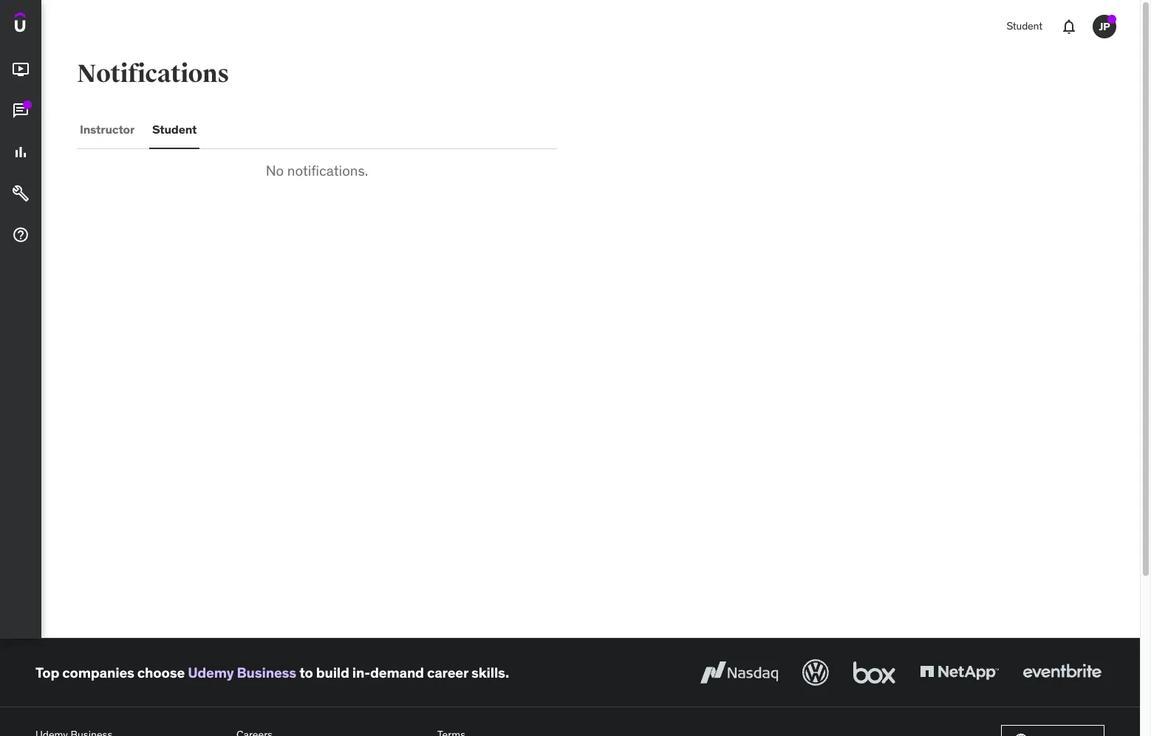 Task type: locate. For each thing, give the bounding box(es) containing it.
4 medium image from the top
[[12, 226, 30, 244]]

jp link
[[1087, 9, 1122, 44]]

top companies choose udemy business to build in-demand career skills.
[[35, 664, 509, 682]]

netapp image
[[917, 657, 1002, 689]]

1 medium image from the top
[[12, 102, 30, 120]]

no notifications.
[[266, 162, 368, 180]]

business
[[237, 664, 296, 682]]

student button
[[149, 112, 200, 148]]

udemy
[[188, 664, 234, 682]]

1 vertical spatial student
[[152, 122, 197, 137]]

student
[[1007, 19, 1042, 33], [152, 122, 197, 137]]

student down notifications
[[152, 122, 197, 137]]

2 medium image from the top
[[12, 143, 30, 161]]

no
[[266, 162, 284, 180]]

0 vertical spatial student
[[1007, 19, 1042, 33]]

career
[[427, 664, 468, 682]]

student left 'notifications' image
[[1007, 19, 1042, 33]]

small image
[[1014, 733, 1028, 737]]

medium image
[[12, 102, 30, 120], [12, 143, 30, 161], [12, 185, 30, 203], [12, 226, 30, 244]]

student for student link
[[1007, 19, 1042, 33]]

0 horizontal spatial student
[[152, 122, 197, 137]]

demand
[[370, 664, 424, 682]]

student inside "button"
[[152, 122, 197, 137]]

1 horizontal spatial student
[[1007, 19, 1042, 33]]



Task type: vqa. For each thing, say whether or not it's contained in the screenshot.
JP
yes



Task type: describe. For each thing, give the bounding box(es) containing it.
nasdaq image
[[697, 657, 782, 689]]

3 medium image from the top
[[12, 185, 30, 203]]

volkswagen image
[[799, 657, 832, 689]]

udemy image
[[15, 12, 82, 37]]

instructor button
[[77, 112, 137, 148]]

companies
[[62, 664, 134, 682]]

student for the student "button"
[[152, 122, 197, 137]]

skills.
[[471, 664, 509, 682]]

choose
[[137, 664, 185, 682]]

student link
[[998, 9, 1051, 44]]

box image
[[850, 657, 899, 689]]

eventbrite image
[[1020, 657, 1105, 689]]

to
[[299, 664, 313, 682]]

medium image
[[12, 61, 30, 78]]

top
[[35, 664, 59, 682]]

notifications.
[[287, 162, 368, 180]]

udemy business link
[[188, 664, 296, 682]]

jp
[[1099, 20, 1110, 33]]

notifications
[[77, 58, 229, 89]]

you have alerts image
[[1107, 15, 1116, 24]]

instructor
[[80, 122, 134, 137]]

build
[[316, 664, 349, 682]]

in-
[[352, 664, 370, 682]]

notifications image
[[1060, 18, 1078, 35]]



